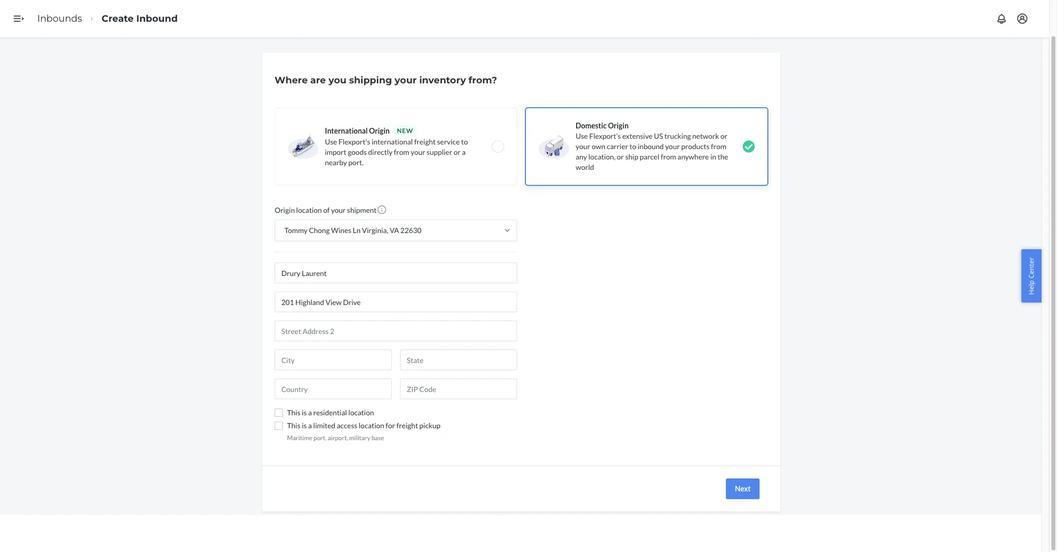 Task type: describe. For each thing, give the bounding box(es) containing it.
pickup
[[420, 421, 441, 430]]

where
[[275, 75, 308, 86]]

ZIP Code text field
[[400, 379, 517, 400]]

where are you shipping your inventory from?
[[275, 75, 497, 86]]

ship
[[626, 152, 639, 161]]

use flexport's international freight service to import goods directly from your supplier or a nearby port.
[[325, 137, 468, 167]]

world
[[576, 163, 594, 172]]

or inside use flexport's international freight service to import goods directly from your supplier or a nearby port.
[[454, 148, 461, 157]]

1 horizontal spatial from
[[661, 152, 676, 161]]

import
[[325, 148, 347, 157]]

center
[[1027, 257, 1037, 279]]

wines
[[331, 226, 352, 235]]

your inside use flexport's international freight service to import goods directly from your supplier or a nearby port.
[[411, 148, 425, 157]]

network
[[693, 132, 720, 140]]

use inside use flexport's international freight service to import goods directly from your supplier or a nearby port.
[[325, 137, 337, 146]]

supplier
[[427, 148, 452, 157]]

anywhere
[[678, 152, 709, 161]]

help center button
[[1022, 250, 1042, 303]]

tommy
[[285, 226, 308, 235]]

next button
[[727, 479, 760, 500]]

va
[[390, 226, 399, 235]]

2 vertical spatial location
[[359, 421, 385, 430]]

0 horizontal spatial origin
[[275, 206, 295, 215]]

limited
[[313, 421, 336, 430]]

base
[[372, 434, 384, 442]]

international
[[372, 137, 413, 146]]

shipping
[[349, 75, 392, 86]]

flexport's
[[339, 137, 370, 146]]

this for this is a limited access location for freight pickup
[[287, 421, 301, 430]]

Street Address text field
[[275, 292, 517, 313]]

First & Last Name text field
[[275, 263, 517, 284]]

check circle image
[[743, 140, 755, 153]]

2 horizontal spatial or
[[721, 132, 728, 140]]

from inside use flexport's international freight service to import goods directly from your supplier or a nearby port.
[[394, 148, 409, 157]]

inventory
[[419, 75, 466, 86]]

inbounds link
[[37, 13, 82, 24]]

ln
[[353, 226, 361, 235]]

is for residential
[[302, 409, 307, 417]]

tommy chong wines ln virginia, va 22630
[[285, 226, 422, 235]]

open notifications image
[[996, 12, 1008, 25]]

your down trucking
[[666, 142, 680, 151]]

create
[[102, 13, 134, 24]]

for
[[386, 421, 395, 430]]

this is a limited access location for freight pickup
[[287, 421, 441, 430]]

new
[[397, 127, 413, 135]]

maritime
[[287, 434, 312, 442]]

help
[[1027, 280, 1037, 295]]

trucking
[[665, 132, 691, 140]]

1 horizontal spatial or
[[617, 152, 624, 161]]

Country text field
[[275, 379, 392, 400]]

create inbound link
[[102, 13, 178, 24]]

chong
[[309, 226, 330, 235]]

parcel
[[640, 152, 660, 161]]

freight inside use flexport's international freight service to import goods directly from your supplier or a nearby port.
[[414, 137, 436, 146]]

us
[[654, 132, 663, 140]]

1 vertical spatial location
[[349, 409, 374, 417]]



Task type: locate. For each thing, give the bounding box(es) containing it.
to
[[461, 137, 468, 146], [630, 142, 637, 151]]

from up the
[[711, 142, 727, 151]]

open navigation image
[[12, 12, 25, 25]]

freight right for
[[397, 421, 418, 430]]

this for this is a residential location
[[287, 409, 301, 417]]

2 this from the top
[[287, 421, 301, 430]]

your right shipping
[[395, 75, 417, 86]]

residential
[[313, 409, 347, 417]]

freight
[[414, 137, 436, 146], [397, 421, 418, 430]]

22630
[[401, 226, 422, 235]]

or
[[721, 132, 728, 140], [454, 148, 461, 157], [617, 152, 624, 161]]

your
[[395, 75, 417, 86], [576, 142, 591, 151], [666, 142, 680, 151], [411, 148, 425, 157], [331, 206, 346, 215]]

2 vertical spatial a
[[308, 421, 312, 430]]

domestic
[[576, 121, 607, 130]]

is
[[302, 409, 307, 417], [302, 421, 307, 430]]

None checkbox
[[275, 409, 283, 417]]

origin inside domestic origin use flexport's extensive us trucking network or your own carrier to inbound your products from any location, or ship parcel from anywhere in the world
[[608, 121, 629, 130]]

origin for international
[[369, 126, 390, 135]]

2 horizontal spatial from
[[711, 142, 727, 151]]

open account menu image
[[1017, 12, 1029, 25]]

a for this is a residential location
[[308, 409, 312, 417]]

nearby
[[325, 158, 347, 167]]

virginia,
[[362, 226, 388, 235]]

freight up supplier
[[414, 137, 436, 146]]

0 vertical spatial location
[[296, 206, 322, 215]]

0 horizontal spatial use
[[325, 137, 337, 146]]

create inbound
[[102, 13, 178, 24]]

origin up flexport's
[[608, 121, 629, 130]]

0 vertical spatial a
[[462, 148, 466, 157]]

port,
[[314, 434, 327, 442]]

origin
[[608, 121, 629, 130], [369, 126, 390, 135], [275, 206, 295, 215]]

are
[[310, 75, 326, 86]]

0 vertical spatial this
[[287, 409, 301, 417]]

access
[[337, 421, 357, 430]]

location
[[296, 206, 322, 215], [349, 409, 374, 417], [359, 421, 385, 430]]

a right supplier
[[462, 148, 466, 157]]

or right network
[[721, 132, 728, 140]]

Street Address 2 text field
[[275, 321, 517, 342]]

in
[[711, 152, 717, 161]]

1 horizontal spatial to
[[630, 142, 637, 151]]

a inside use flexport's international freight service to import goods directly from your supplier or a nearby port.
[[462, 148, 466, 157]]

a for this is a limited access location for freight pickup
[[308, 421, 312, 430]]

use down domestic
[[576, 132, 588, 140]]

to right service
[[461, 137, 468, 146]]

products
[[682, 142, 710, 151]]

0 vertical spatial freight
[[414, 137, 436, 146]]

a left residential
[[308, 409, 312, 417]]

help center
[[1027, 257, 1037, 295]]

goods
[[348, 148, 367, 157]]

0 horizontal spatial from
[[394, 148, 409, 157]]

inbound
[[638, 142, 664, 151]]

flexport's
[[590, 132, 621, 140]]

location up 'this is a limited access location for freight pickup'
[[349, 409, 374, 417]]

origin location of your shipment
[[275, 206, 377, 215]]

location up the base at the left bottom of the page
[[359, 421, 385, 430]]

domestic origin use flexport's extensive us trucking network or your own carrier to inbound your products from any location, or ship parcel from anywhere in the world
[[576, 121, 729, 172]]

port.
[[349, 158, 364, 167]]

origin up international
[[369, 126, 390, 135]]

2 horizontal spatial origin
[[608, 121, 629, 130]]

any
[[576, 152, 587, 161]]

use inside domestic origin use flexport's extensive us trucking network or your own carrier to inbound your products from any location, or ship parcel from anywhere in the world
[[576, 132, 588, 140]]

airport,
[[328, 434, 348, 442]]

your left supplier
[[411, 148, 425, 157]]

to inside use flexport's international freight service to import goods directly from your supplier or a nearby port.
[[461, 137, 468, 146]]

use up import
[[325, 137, 337, 146]]

State text field
[[400, 350, 517, 371]]

inbound
[[136, 13, 178, 24]]

from?
[[469, 75, 497, 86]]

next
[[735, 485, 751, 494]]

2 is from the top
[[302, 421, 307, 430]]

location left of
[[296, 206, 322, 215]]

1 horizontal spatial origin
[[369, 126, 390, 135]]

from down international
[[394, 148, 409, 157]]

1 vertical spatial this
[[287, 421, 301, 430]]

maritime port, airport, military base
[[287, 434, 384, 442]]

a
[[462, 148, 466, 157], [308, 409, 312, 417], [308, 421, 312, 430]]

breadcrumbs navigation
[[29, 3, 186, 34]]

the
[[718, 152, 729, 161]]

origin for domestic
[[608, 121, 629, 130]]

service
[[437, 137, 460, 146]]

from
[[711, 142, 727, 151], [394, 148, 409, 157], [661, 152, 676, 161]]

of
[[323, 206, 330, 215]]

1 vertical spatial a
[[308, 409, 312, 417]]

inbounds
[[37, 13, 82, 24]]

or down service
[[454, 148, 461, 157]]

you
[[329, 75, 347, 86]]

1 vertical spatial freight
[[397, 421, 418, 430]]

or down carrier
[[617, 152, 624, 161]]

1 vertical spatial is
[[302, 421, 307, 430]]

0 horizontal spatial or
[[454, 148, 461, 157]]

origin up the tommy
[[275, 206, 295, 215]]

is for limited
[[302, 421, 307, 430]]

international
[[325, 126, 368, 135]]

location,
[[589, 152, 616, 161]]

use
[[576, 132, 588, 140], [325, 137, 337, 146]]

your right of
[[331, 206, 346, 215]]

directly
[[368, 148, 393, 157]]

City text field
[[275, 350, 392, 371]]

extensive
[[623, 132, 653, 140]]

carrier
[[607, 142, 629, 151]]

own
[[592, 142, 606, 151]]

this is a residential location
[[287, 409, 374, 417]]

international origin
[[325, 126, 390, 135]]

a left limited
[[308, 421, 312, 430]]

0 vertical spatial is
[[302, 409, 307, 417]]

None checkbox
[[275, 422, 283, 430]]

1 is from the top
[[302, 409, 307, 417]]

0 horizontal spatial to
[[461, 137, 468, 146]]

this
[[287, 409, 301, 417], [287, 421, 301, 430]]

1 horizontal spatial use
[[576, 132, 588, 140]]

to up ship
[[630, 142, 637, 151]]

1 this from the top
[[287, 409, 301, 417]]

shipment
[[347, 206, 377, 215]]

military
[[349, 434, 370, 442]]

to inside domestic origin use flexport's extensive us trucking network or your own carrier to inbound your products from any location, or ship parcel from anywhere in the world
[[630, 142, 637, 151]]

your up any
[[576, 142, 591, 151]]

from right parcel
[[661, 152, 676, 161]]



Task type: vqa. For each thing, say whether or not it's contained in the screenshot.
INTEGRATIONS in the top of the page
no



